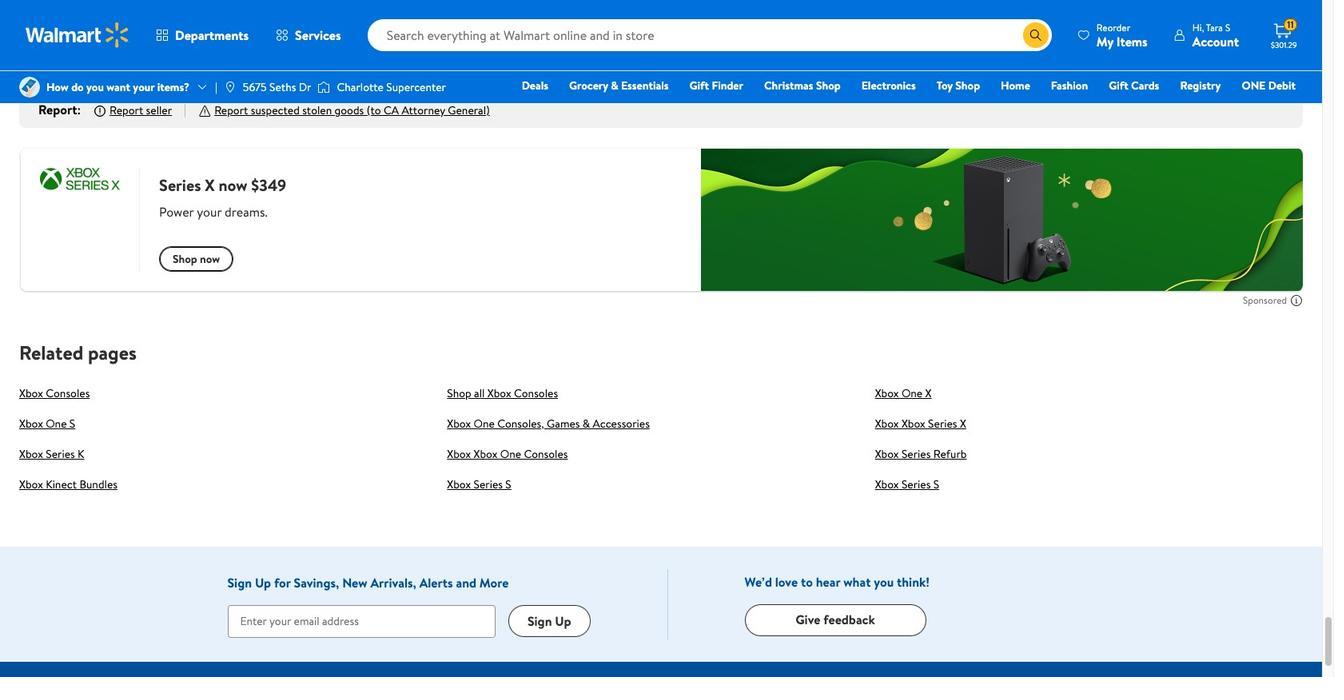 Task type: locate. For each thing, give the bounding box(es) containing it.
 image right the |
[[224, 81, 237, 94]]

Search search field
[[368, 19, 1052, 51]]

 image
[[318, 79, 331, 95], [224, 81, 237, 94]]

shop inside toy shop link
[[956, 78, 980, 94]]

2 xbox series s link from the left
[[875, 476, 940, 492]]

items
[[1117, 32, 1148, 50]]

shop inside the christmas shop link
[[816, 78, 841, 94]]

how do you want your items?
[[46, 79, 190, 95]]

s right tara
[[1226, 20, 1231, 34]]

report seller
[[110, 102, 172, 118]]

2 horizontal spatial report
[[214, 102, 248, 118]]

hear
[[816, 573, 841, 591]]

1 horizontal spatial report
[[110, 102, 143, 118]]

one down the all
[[474, 415, 495, 431]]

deals
[[522, 78, 549, 94]]

0 vertical spatial &
[[611, 78, 619, 94]]

xbox one consoles, games & accessories
[[447, 415, 650, 431]]

ad disclaimer and feedback image
[[1291, 294, 1303, 307]]

1 horizontal spatial  image
[[318, 79, 331, 95]]

x up xbox xbox series x link
[[926, 385, 932, 401]]

consoles for xbox xbox one consoles
[[524, 446, 568, 462]]

1 horizontal spatial you
[[874, 573, 894, 591]]

sign up for savings, new arrivals, alerts and more
[[227, 574, 509, 592]]

up for sign up
[[555, 612, 571, 630]]

0 horizontal spatial report
[[38, 101, 77, 118]]

2 product group from the left
[[450, 0, 629, 59]]

s
[[1226, 20, 1231, 34], [69, 415, 75, 431], [506, 476, 512, 492], [934, 476, 940, 492]]

xbox series s link down xbox xbox one consoles
[[447, 476, 512, 492]]

christmas shop
[[764, 78, 841, 94]]

xbox down xbox xbox series x link
[[875, 446, 899, 462]]

up for sign up for savings, new arrivals, alerts and more
[[255, 574, 271, 592]]

report down want
[[110, 102, 143, 118]]

hi, tara s account
[[1193, 20, 1239, 50]]

0 vertical spatial up
[[255, 574, 271, 592]]

shop right the toy
[[956, 78, 980, 94]]

walmart+ link
[[1241, 99, 1303, 117]]

gift for gift finder
[[690, 78, 709, 94]]

seths
[[269, 79, 296, 95]]

1 horizontal spatial xbox series s
[[875, 476, 940, 492]]

2 xbox series s from the left
[[875, 476, 940, 492]]

1 xbox series s from the left
[[447, 476, 512, 492]]

gift inside gift cards link
[[1109, 78, 1129, 94]]

fashion link
[[1044, 77, 1096, 94]]

 image for 5675 seths dr
[[224, 81, 237, 94]]

s down refurb
[[934, 476, 940, 492]]

 image
[[19, 77, 40, 98]]

1 vertical spatial up
[[555, 612, 571, 630]]

reorder
[[1097, 20, 1131, 34]]

tara
[[1206, 20, 1223, 34]]

report for report seller
[[110, 102, 143, 118]]

2 gift from the left
[[1109, 78, 1129, 94]]

0 horizontal spatial you
[[86, 79, 104, 95]]

report down the |
[[214, 102, 248, 118]]

supercenter
[[386, 79, 446, 95]]

1 product group from the left
[[22, 0, 201, 59]]

one
[[1242, 78, 1266, 94]]

3+
[[963, 10, 974, 23]]

shop all xbox consoles link
[[447, 385, 558, 401]]

give feedback button
[[745, 604, 926, 636]]

think!
[[897, 573, 930, 591]]

1 vertical spatial sign
[[528, 612, 552, 630]]

dr
[[299, 79, 311, 95]]

you right 'do'
[[86, 79, 104, 95]]

& right games at left bottom
[[583, 415, 590, 431]]

1 xbox series s link from the left
[[447, 476, 512, 492]]

1 horizontal spatial up
[[555, 612, 571, 630]]

xbox down shop all xbox consoles link
[[447, 415, 471, 431]]

gift inside gift finder link
[[690, 78, 709, 94]]

sign up button
[[509, 605, 591, 637]]

0 horizontal spatial sign
[[227, 574, 252, 592]]

gift cards link
[[1102, 77, 1167, 94]]

account
[[1193, 32, 1239, 50]]

consoles,
[[498, 415, 544, 431]]

xbox series s
[[447, 476, 512, 492], [875, 476, 940, 492]]

sign
[[227, 574, 252, 592], [528, 612, 552, 630]]

one down xbox consoles link
[[46, 415, 67, 431]]

x
[[926, 385, 932, 401], [960, 415, 967, 431]]

s down xbox consoles
[[69, 415, 75, 431]]

gift left cards
[[1109, 78, 1129, 94]]

report for report suspected stolen goods (to ca attorney general)
[[214, 102, 248, 118]]

feedback
[[824, 611, 875, 629]]

product group
[[22, 0, 201, 59], [450, 0, 629, 59], [664, 0, 843, 59], [1092, 0, 1271, 59]]

1 horizontal spatial xbox series s link
[[875, 476, 940, 492]]

1 gift from the left
[[690, 78, 709, 94]]

0 horizontal spatial  image
[[224, 81, 237, 94]]

1 horizontal spatial gift
[[1109, 78, 1129, 94]]

gift left finder
[[690, 78, 709, 94]]

 image right 'dr'
[[318, 79, 331, 95]]

0 vertical spatial sign
[[227, 574, 252, 592]]

x up refurb
[[960, 415, 967, 431]]

departments button
[[142, 16, 262, 54]]

1 horizontal spatial shop
[[816, 78, 841, 94]]

suspected
[[251, 102, 300, 118]]

$301.29
[[1271, 39, 1297, 50]]

0 horizontal spatial gift
[[690, 78, 709, 94]]

do
[[71, 79, 84, 95]]

up
[[255, 574, 271, 592], [555, 612, 571, 630]]

xbox xbox one consoles link
[[447, 446, 568, 462]]

hi,
[[1193, 20, 1204, 34]]

xbox up xbox one s "link"
[[19, 385, 43, 401]]

Enter your email address field
[[227, 605, 496, 638]]

refurb
[[934, 446, 967, 462]]

4 product group from the left
[[1092, 0, 1271, 59]]

series down xbox xbox one consoles
[[474, 476, 503, 492]]

consoles up 'xbox one consoles, games & accessories'
[[514, 385, 558, 401]]

you
[[86, 79, 104, 95], [874, 573, 894, 591]]

services
[[295, 26, 341, 44]]

shop
[[816, 78, 841, 94], [956, 78, 980, 94], [447, 385, 472, 401]]

walmart image
[[26, 22, 130, 48]]

report down how at the left top of the page
[[38, 101, 77, 118]]

xbox right the all
[[488, 385, 511, 401]]

xbox
[[19, 385, 43, 401], [488, 385, 511, 401], [875, 385, 899, 401], [19, 415, 43, 431], [447, 415, 471, 431], [875, 415, 899, 431], [902, 415, 926, 431], [19, 446, 43, 462], [447, 446, 471, 462], [474, 446, 498, 462], [875, 446, 899, 462], [19, 476, 43, 492], [447, 476, 471, 492], [875, 476, 899, 492]]

xbox up the xbox xbox series x
[[875, 385, 899, 401]]

christmas
[[764, 78, 814, 94]]

shop left the all
[[447, 385, 472, 401]]

3 product group from the left
[[664, 0, 843, 59]]

search icon image
[[1030, 29, 1043, 42]]

xbox series s for second xbox series s link from left
[[875, 476, 940, 492]]

xbox consoles
[[19, 385, 90, 401]]

pickup
[[882, 10, 909, 23]]

xbox down the shop all xbox consoles
[[447, 446, 471, 462]]

series down xbox series refurb
[[902, 476, 931, 492]]

bundles
[[79, 476, 117, 492]]

0 horizontal spatial &
[[583, 415, 590, 431]]

xbox series k link
[[19, 446, 84, 462]]

consoles
[[46, 385, 90, 401], [514, 385, 558, 401], [524, 446, 568, 462]]

day
[[976, 10, 991, 23]]

0 vertical spatial you
[[86, 79, 104, 95]]

all
[[474, 385, 485, 401]]

&
[[611, 78, 619, 94], [583, 415, 590, 431]]

ca
[[384, 102, 399, 118]]

one for consoles,
[[474, 415, 495, 431]]

2 horizontal spatial shop
[[956, 78, 980, 94]]

one for s
[[46, 415, 67, 431]]

consoles down xbox one consoles, games & accessories link on the left of the page
[[524, 446, 568, 462]]

1 horizontal spatial &
[[611, 78, 619, 94]]

1 horizontal spatial sign
[[528, 612, 552, 630]]

stolen
[[302, 102, 332, 118]]

xbox series s down xbox xbox one consoles
[[447, 476, 512, 492]]

charlotte supercenter
[[337, 79, 446, 95]]

shipping
[[993, 10, 1027, 23]]

1 horizontal spatial x
[[960, 415, 967, 431]]

xbox series s down xbox series refurb
[[875, 476, 940, 492]]

we'd
[[745, 573, 772, 591]]

0 horizontal spatial x
[[926, 385, 932, 401]]

0 horizontal spatial up
[[255, 574, 271, 592]]

xbox series k
[[19, 446, 84, 462]]

gift
[[690, 78, 709, 94], [1109, 78, 1129, 94]]

0 horizontal spatial xbox series s link
[[447, 476, 512, 492]]

sign inside button
[[528, 612, 552, 630]]

you right what on the bottom of page
[[874, 573, 894, 591]]

5675 seths dr
[[243, 79, 311, 95]]

shop right christmas
[[816, 78, 841, 94]]

xbox down xbox one s
[[19, 446, 43, 462]]

0 horizontal spatial xbox series s
[[447, 476, 512, 492]]

xbox series s link down xbox series refurb
[[875, 476, 940, 492]]

shop for christmas shop
[[816, 78, 841, 94]]

1 vertical spatial &
[[583, 415, 590, 431]]

0 horizontal spatial shop
[[447, 385, 472, 401]]

up inside button
[[555, 612, 571, 630]]

one up xbox xbox series x link
[[902, 385, 923, 401]]

series
[[928, 415, 958, 431], [46, 446, 75, 462], [902, 446, 931, 462], [474, 476, 503, 492], [902, 476, 931, 492]]

& right "grocery"
[[611, 78, 619, 94]]

fashion
[[1051, 78, 1088, 94]]

new
[[342, 574, 368, 592]]



Task type: describe. For each thing, give the bounding box(es) containing it.
xbox one s
[[19, 415, 75, 431]]

reorder my items
[[1097, 20, 1148, 50]]

goods
[[335, 102, 364, 118]]

one debit link
[[1235, 77, 1303, 94]]

toy
[[937, 78, 953, 94]]

3+ day shipping
[[963, 10, 1027, 23]]

xbox down consoles, at the left bottom of the page
[[474, 446, 498, 462]]

home
[[1001, 78, 1031, 94]]

what
[[844, 573, 871, 591]]

gift finder link
[[683, 77, 751, 94]]

xbox one x link
[[875, 385, 932, 401]]

more
[[480, 574, 509, 592]]

xbox down xbox one x link
[[875, 415, 899, 431]]

sign for sign up
[[528, 612, 552, 630]]

consoles for shop all xbox consoles
[[514, 385, 558, 401]]

my
[[1097, 32, 1114, 50]]

xbox up xbox series refurb
[[902, 415, 926, 431]]

0 vertical spatial x
[[926, 385, 932, 401]]

xbox consoles link
[[19, 385, 90, 401]]

Walmart Site-Wide search field
[[368, 19, 1052, 51]]

delivery
[[919, 10, 954, 23]]

toy shop link
[[930, 77, 988, 94]]

|
[[215, 79, 217, 95]]

11
[[1288, 18, 1294, 31]]

home link
[[994, 77, 1038, 94]]

11 $301.29
[[1271, 18, 1297, 50]]

services button
[[262, 16, 355, 54]]

attorney
[[402, 102, 445, 118]]

xbox one x
[[875, 385, 932, 401]]

to
[[801, 573, 813, 591]]

your
[[133, 79, 155, 95]]

xbox series refurb link
[[875, 446, 967, 462]]

series up refurb
[[928, 415, 958, 431]]

1 vertical spatial you
[[874, 573, 894, 591]]

finder
[[712, 78, 744, 94]]

report :
[[38, 101, 81, 118]]

shop for toy shop
[[956, 78, 980, 94]]

debit
[[1269, 78, 1296, 94]]

xbox series s for 2nd xbox series s link from right
[[447, 476, 512, 492]]

sign up
[[528, 612, 571, 630]]

items?
[[157, 79, 190, 95]]

consoles up xbox one s "link"
[[46, 385, 90, 401]]

for
[[274, 574, 291, 592]]

grocery
[[569, 78, 608, 94]]

departments
[[175, 26, 249, 44]]

xbox series refurb
[[875, 446, 967, 462]]

pages
[[88, 339, 137, 366]]

christmas shop link
[[757, 77, 848, 94]]

xbox one consoles, games & accessories link
[[447, 415, 650, 431]]

how
[[46, 79, 69, 95]]

report for report :
[[38, 101, 77, 118]]

report suspected stolen goods (to ca attorney general) link
[[214, 102, 490, 118]]

walmart+
[[1248, 100, 1296, 116]]

cards
[[1131, 78, 1160, 94]]

give feedback
[[796, 611, 875, 629]]

report seller link
[[110, 102, 172, 118]]

xbox one s link
[[19, 415, 75, 431]]

deals link
[[515, 77, 556, 94]]

related pages
[[19, 339, 137, 366]]

essentials
[[621, 78, 669, 94]]

we'd love to hear what you think!
[[745, 573, 930, 591]]

1 vertical spatial x
[[960, 415, 967, 431]]

electronics
[[862, 78, 916, 94]]

xbox down xbox series refurb "link"
[[875, 476, 899, 492]]

one down consoles, at the left bottom of the page
[[500, 446, 521, 462]]

toy shop
[[937, 78, 980, 94]]

s inside hi, tara s account
[[1226, 20, 1231, 34]]

one for x
[[902, 385, 923, 401]]

report suspected stolen goods (to ca attorney general)
[[214, 102, 490, 118]]

accessories
[[593, 415, 650, 431]]

5675
[[243, 79, 267, 95]]

registry link
[[1173, 77, 1229, 94]]

alerts
[[420, 574, 453, 592]]

arrivals,
[[371, 574, 416, 592]]

series down xbox xbox series x link
[[902, 446, 931, 462]]

xbox kinect bundles
[[19, 476, 117, 492]]

charlotte
[[337, 79, 384, 95]]

xbox xbox one consoles
[[447, 446, 568, 462]]

gift cards
[[1109, 78, 1160, 94]]

one debit walmart+
[[1242, 78, 1296, 116]]

gift for gift cards
[[1109, 78, 1129, 94]]

xbox left the kinect
[[19, 476, 43, 492]]

electronics link
[[855, 77, 923, 94]]

related
[[19, 339, 83, 366]]

shop all xbox consoles
[[447, 385, 558, 401]]

 image for charlotte supercenter
[[318, 79, 331, 95]]

:
[[77, 101, 81, 118]]

xbox down xbox xbox one consoles
[[447, 476, 471, 492]]

sign for sign up for savings, new arrivals, alerts and more
[[227, 574, 252, 592]]

k
[[78, 446, 84, 462]]

series left k
[[46, 446, 75, 462]]

s down 'xbox xbox one consoles' link
[[506, 476, 512, 492]]

gift finder
[[690, 78, 744, 94]]

xbox up xbox series k
[[19, 415, 43, 431]]

games
[[547, 415, 580, 431]]

xbox xbox series x
[[875, 415, 967, 431]]

love
[[775, 573, 798, 591]]



Task type: vqa. For each thing, say whether or not it's contained in the screenshot.
11 $301.29
yes



